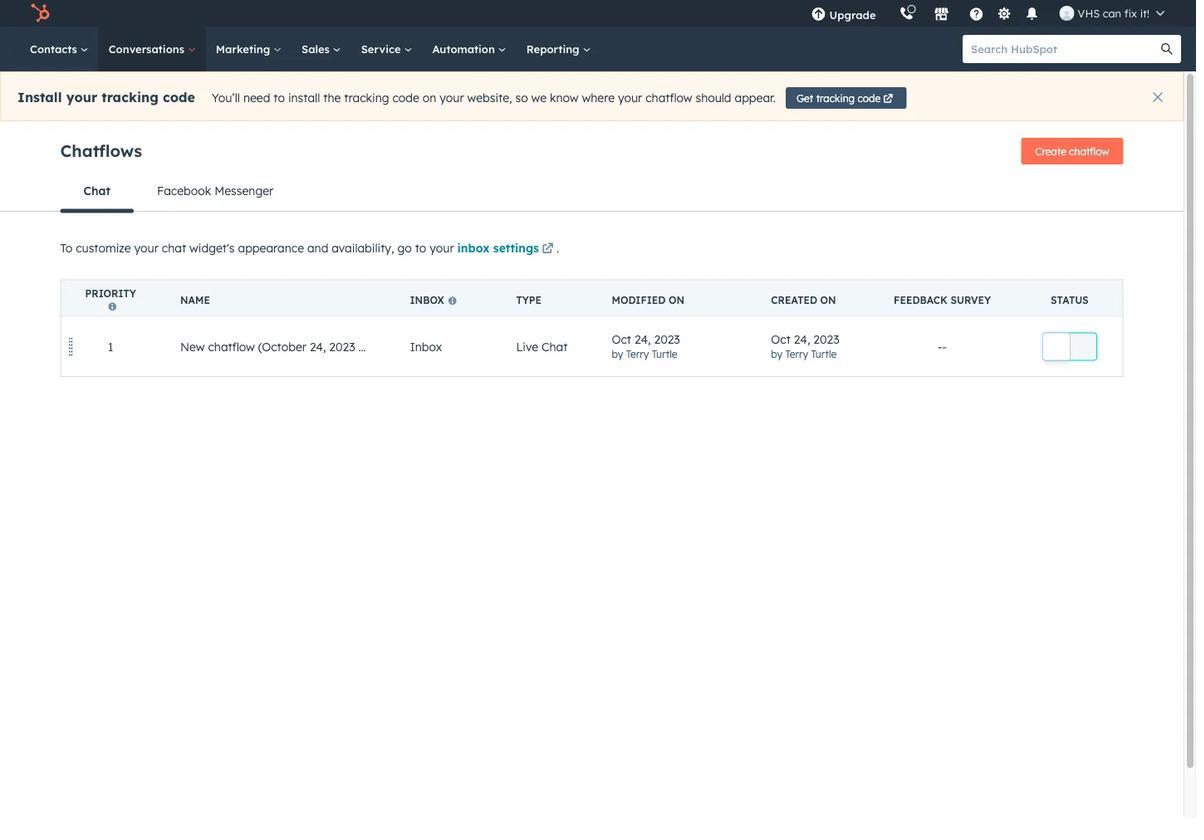 Task type: describe. For each thing, give the bounding box(es) containing it.
type
[[516, 294, 542, 306]]

your right install
[[66, 89, 97, 106]]

automation link
[[422, 27, 517, 71]]

2 oct 24, 2023 by terry turtle from the left
[[771, 332, 840, 360]]

create chatflow
[[1035, 145, 1110, 157]]

notifications button
[[1018, 0, 1047, 27]]

customize
[[76, 241, 131, 255]]

your right where
[[618, 91, 643, 105]]

1 by from the left
[[612, 348, 623, 360]]

service
[[361, 42, 404, 56]]

calling icon image
[[899, 6, 914, 21]]

hubspot image
[[30, 3, 50, 23]]

on for modified on
[[669, 294, 685, 306]]

appear.
[[735, 91, 776, 105]]

upgrade image
[[811, 7, 826, 22]]

2 - from the left
[[943, 339, 947, 354]]

inbox settings link
[[457, 240, 557, 260]]

1 terry from the left
[[626, 348, 649, 360]]

we
[[531, 91, 547, 105]]

chatflow for create chatflow
[[1070, 145, 1110, 157]]

can
[[1103, 6, 1122, 20]]

fix
[[1125, 6, 1137, 20]]

facebook messenger
[[157, 184, 274, 198]]

2 terry from the left
[[786, 348, 809, 360]]

inbox
[[457, 241, 490, 255]]

and
[[307, 241, 328, 255]]

created
[[771, 294, 818, 306]]

where
[[582, 91, 615, 105]]

1 oct 24, 2023 by terry turtle from the left
[[612, 332, 680, 360]]

contacts
[[30, 42, 80, 56]]

facebook
[[157, 184, 211, 198]]

chatflow for new chatflow (october 24, 2023 3:06 pm) inbox
[[208, 339, 255, 354]]

marketplaces image
[[934, 7, 949, 22]]

availability,
[[332, 241, 394, 255]]

1 horizontal spatial tracking
[[344, 91, 389, 105]]

vhs can fix it!
[[1078, 6, 1150, 20]]

live chat
[[516, 339, 568, 354]]

live
[[516, 339, 539, 354]]

priority
[[85, 287, 136, 300]]

chatflows banner
[[60, 133, 1124, 171]]

should
[[696, 91, 732, 105]]

1 - from the left
[[938, 339, 943, 354]]

to
[[60, 241, 72, 255]]

service link
[[351, 27, 422, 71]]

Search HubSpot search field
[[963, 35, 1167, 63]]

1 horizontal spatial 24,
[[635, 332, 651, 346]]

appearance
[[238, 241, 304, 255]]

to inside install your tracking code alert
[[274, 91, 285, 105]]

modified on
[[612, 294, 685, 306]]

chatflows
[[60, 140, 142, 161]]

0 horizontal spatial 24,
[[310, 339, 326, 354]]

install your tracking code alert
[[0, 71, 1184, 121]]

feedback
[[894, 294, 948, 306]]

.
[[557, 241, 559, 255]]

new
[[180, 339, 205, 354]]

navigation containing chat
[[60, 171, 1124, 213]]

3:06
[[359, 339, 381, 354]]

upgrade
[[830, 8, 876, 22]]

you'll
[[212, 91, 240, 105]]

feedback survey
[[894, 294, 991, 306]]

2 horizontal spatial 2023
[[814, 332, 840, 346]]

get
[[797, 92, 814, 104]]

menu containing vhs can fix it!
[[800, 0, 1176, 27]]

1
[[108, 339, 113, 354]]

marketing
[[216, 42, 273, 56]]

2 oct from the left
[[771, 332, 791, 346]]

your right on
[[440, 91, 464, 105]]

created on
[[771, 294, 836, 306]]

--
[[938, 339, 947, 354]]

get tracking code
[[797, 92, 881, 104]]

1 horizontal spatial chat
[[542, 339, 568, 354]]

2 by from the left
[[771, 348, 783, 360]]

1 horizontal spatial 2023
[[654, 332, 680, 346]]

0 horizontal spatial code
[[163, 89, 195, 106]]



Task type: locate. For each thing, give the bounding box(es) containing it.
navigation
[[60, 171, 1124, 213]]

0 horizontal spatial chatflow
[[208, 339, 255, 354]]

inbox
[[410, 294, 444, 306], [410, 339, 442, 354]]

settings image
[[997, 7, 1012, 22]]

vhs can fix it! button
[[1050, 0, 1175, 27]]

2 on from the left
[[821, 294, 836, 306]]

24,
[[635, 332, 651, 346], [794, 332, 810, 346], [310, 339, 326, 354]]

chat inside button
[[83, 184, 111, 198]]

code right the get
[[858, 92, 881, 104]]

contacts link
[[20, 27, 99, 71]]

install
[[288, 91, 320, 105]]

reporting link
[[517, 27, 601, 71]]

your left the chat
[[134, 241, 159, 255]]

new chatflow (october 24, 2023 3:06 pm) inbox
[[180, 339, 442, 354]]

marketing link
[[206, 27, 292, 71]]

to customize your chat widget's appearance and availability, go to your
[[60, 241, 457, 255]]

widget's
[[189, 241, 235, 255]]

conversations link
[[99, 27, 206, 71]]

chatflow right new
[[208, 339, 255, 354]]

on right modified
[[669, 294, 685, 306]]

vhs
[[1078, 6, 1100, 20]]

on
[[423, 91, 436, 105]]

chatflow left should
[[646, 91, 693, 105]]

oct 24, 2023 by terry turtle down modified on
[[612, 332, 680, 360]]

oct 24, 2023 by terry turtle
[[612, 332, 680, 360], [771, 332, 840, 360]]

1 vertical spatial to
[[415, 241, 426, 255]]

modified
[[612, 294, 666, 306]]

2 horizontal spatial chatflow
[[1070, 145, 1110, 157]]

chatflow inside install your tracking code alert
[[646, 91, 693, 105]]

1 horizontal spatial code
[[393, 91, 419, 105]]

search image
[[1162, 43, 1173, 55]]

turtle down created on
[[811, 348, 837, 360]]

settings
[[493, 241, 539, 255]]

1 vertical spatial chatflow
[[1070, 145, 1110, 157]]

by down 'created'
[[771, 348, 783, 360]]

turtle down modified on
[[652, 348, 678, 360]]

oct down modified
[[612, 332, 632, 346]]

chat right live
[[542, 339, 568, 354]]

1 horizontal spatial terry
[[786, 348, 809, 360]]

survey
[[951, 294, 991, 306]]

conversations
[[109, 42, 188, 56]]

0 horizontal spatial chat
[[83, 184, 111, 198]]

oct
[[612, 332, 632, 346], [771, 332, 791, 346]]

1 horizontal spatial on
[[821, 294, 836, 306]]

your
[[66, 89, 97, 106], [440, 91, 464, 105], [618, 91, 643, 105], [134, 241, 159, 255], [430, 241, 454, 255]]

tracking
[[102, 89, 159, 106], [344, 91, 389, 105], [816, 92, 855, 104]]

status
[[1051, 294, 1089, 306]]

1 inbox from the top
[[410, 294, 444, 306]]

chat
[[162, 241, 186, 255]]

tracking inside "link"
[[816, 92, 855, 104]]

0 vertical spatial to
[[274, 91, 285, 105]]

inbox right pm)
[[410, 339, 442, 354]]

1 horizontal spatial turtle
[[811, 348, 837, 360]]

oct down 'created'
[[771, 332, 791, 346]]

link opens in a new window image
[[542, 244, 554, 255]]

facebook messenger button
[[134, 171, 297, 211]]

chatflow right "create"
[[1070, 145, 1110, 157]]

get tracking code link
[[786, 87, 907, 109]]

on
[[669, 294, 685, 306], [821, 294, 836, 306]]

messenger
[[214, 184, 274, 198]]

reporting
[[527, 42, 583, 56]]

automation
[[432, 42, 498, 56]]

24, down created on
[[794, 332, 810, 346]]

0 horizontal spatial turtle
[[652, 348, 678, 360]]

code left on
[[393, 91, 419, 105]]

close image
[[1153, 92, 1163, 102]]

to right need
[[274, 91, 285, 105]]

need
[[243, 91, 270, 105]]

create
[[1035, 145, 1067, 157]]

the
[[323, 91, 341, 105]]

search button
[[1153, 35, 1181, 63]]

1 oct from the left
[[612, 332, 632, 346]]

0 vertical spatial chat
[[83, 184, 111, 198]]

0 vertical spatial chatflow
[[646, 91, 693, 105]]

website,
[[467, 91, 512, 105]]

on for created on
[[821, 294, 836, 306]]

2 horizontal spatial tracking
[[816, 92, 855, 104]]

chatflow
[[646, 91, 693, 105], [1070, 145, 1110, 157], [208, 339, 255, 354]]

terry
[[626, 348, 649, 360], [786, 348, 809, 360]]

1 horizontal spatial by
[[771, 348, 783, 360]]

install your tracking code
[[17, 89, 195, 106]]

2023
[[654, 332, 680, 346], [814, 332, 840, 346], [329, 339, 355, 354]]

2 horizontal spatial 24,
[[794, 332, 810, 346]]

2 turtle from the left
[[811, 348, 837, 360]]

2023 down modified on
[[654, 332, 680, 346]]

1 horizontal spatial oct
[[771, 332, 791, 346]]

tracking right the get
[[816, 92, 855, 104]]

0 horizontal spatial to
[[274, 91, 285, 105]]

terry down 'created'
[[786, 348, 809, 360]]

by
[[612, 348, 623, 360], [771, 348, 783, 360]]

know
[[550, 91, 579, 105]]

2023 left 3:06
[[329, 339, 355, 354]]

go
[[398, 241, 412, 255]]

inbox settings
[[457, 241, 539, 255]]

0 horizontal spatial oct
[[612, 332, 632, 346]]

1 vertical spatial inbox
[[410, 339, 442, 354]]

inbox down go
[[410, 294, 444, 306]]

create chatflow button
[[1021, 138, 1124, 165]]

pm)
[[384, 339, 406, 354]]

code left you'll at the left of page
[[163, 89, 195, 106]]

link opens in a new window image
[[542, 240, 554, 260]]

chat
[[83, 184, 111, 198], [542, 339, 568, 354]]

0 horizontal spatial terry
[[626, 348, 649, 360]]

to right go
[[415, 241, 426, 255]]

help button
[[963, 0, 991, 27]]

0 horizontal spatial 2023
[[329, 339, 355, 354]]

turtle
[[652, 348, 678, 360], [811, 348, 837, 360]]

0 horizontal spatial tracking
[[102, 89, 159, 106]]

2023 down created on
[[814, 332, 840, 346]]

you'll need to install the tracking code on your website, so we know where your chatflow should appear.
[[212, 91, 776, 105]]

1 vertical spatial chat
[[542, 339, 568, 354]]

menu
[[800, 0, 1176, 27]]

hubspot link
[[20, 3, 62, 23]]

chatflow inside button
[[1070, 145, 1110, 157]]

2 vertical spatial chatflow
[[208, 339, 255, 354]]

(october
[[258, 339, 307, 354]]

24, right (october
[[310, 339, 326, 354]]

1 on from the left
[[669, 294, 685, 306]]

24, down modified
[[635, 332, 651, 346]]

1 horizontal spatial oct 24, 2023 by terry turtle
[[771, 332, 840, 360]]

marketplaces button
[[924, 0, 959, 27]]

sales link
[[292, 27, 351, 71]]

tracking right the
[[344, 91, 389, 105]]

your left inbox
[[430, 241, 454, 255]]

sales
[[302, 42, 333, 56]]

2 horizontal spatial code
[[858, 92, 881, 104]]

1 turtle from the left
[[652, 348, 678, 360]]

chat down chatflows
[[83, 184, 111, 198]]

name
[[180, 294, 210, 306]]

to
[[274, 91, 285, 105], [415, 241, 426, 255]]

tracking down the conversations
[[102, 89, 159, 106]]

code
[[163, 89, 195, 106], [393, 91, 419, 105], [858, 92, 881, 104]]

install
[[17, 89, 62, 106]]

0 vertical spatial inbox
[[410, 294, 444, 306]]

on right 'created'
[[821, 294, 836, 306]]

notifications image
[[1025, 7, 1040, 22]]

it!
[[1140, 6, 1150, 20]]

0 horizontal spatial on
[[669, 294, 685, 306]]

1 horizontal spatial to
[[415, 241, 426, 255]]

code inside "link"
[[858, 92, 881, 104]]

2 inbox from the top
[[410, 339, 442, 354]]

so
[[516, 91, 528, 105]]

0 horizontal spatial by
[[612, 348, 623, 360]]

menu item
[[888, 0, 891, 27]]

oct 24, 2023 by terry turtle down created on
[[771, 332, 840, 360]]

calling icon button
[[893, 2, 921, 24]]

0 horizontal spatial oct 24, 2023 by terry turtle
[[612, 332, 680, 360]]

terry turtle image
[[1060, 6, 1075, 21]]

help image
[[969, 7, 984, 22]]

1 horizontal spatial chatflow
[[646, 91, 693, 105]]

-
[[938, 339, 943, 354], [943, 339, 947, 354]]

settings link
[[994, 5, 1015, 22]]

terry down modified
[[626, 348, 649, 360]]

chat button
[[60, 171, 134, 213]]

by down modified
[[612, 348, 623, 360]]



Task type: vqa. For each thing, say whether or not it's contained in the screenshot.
first - from the left
yes



